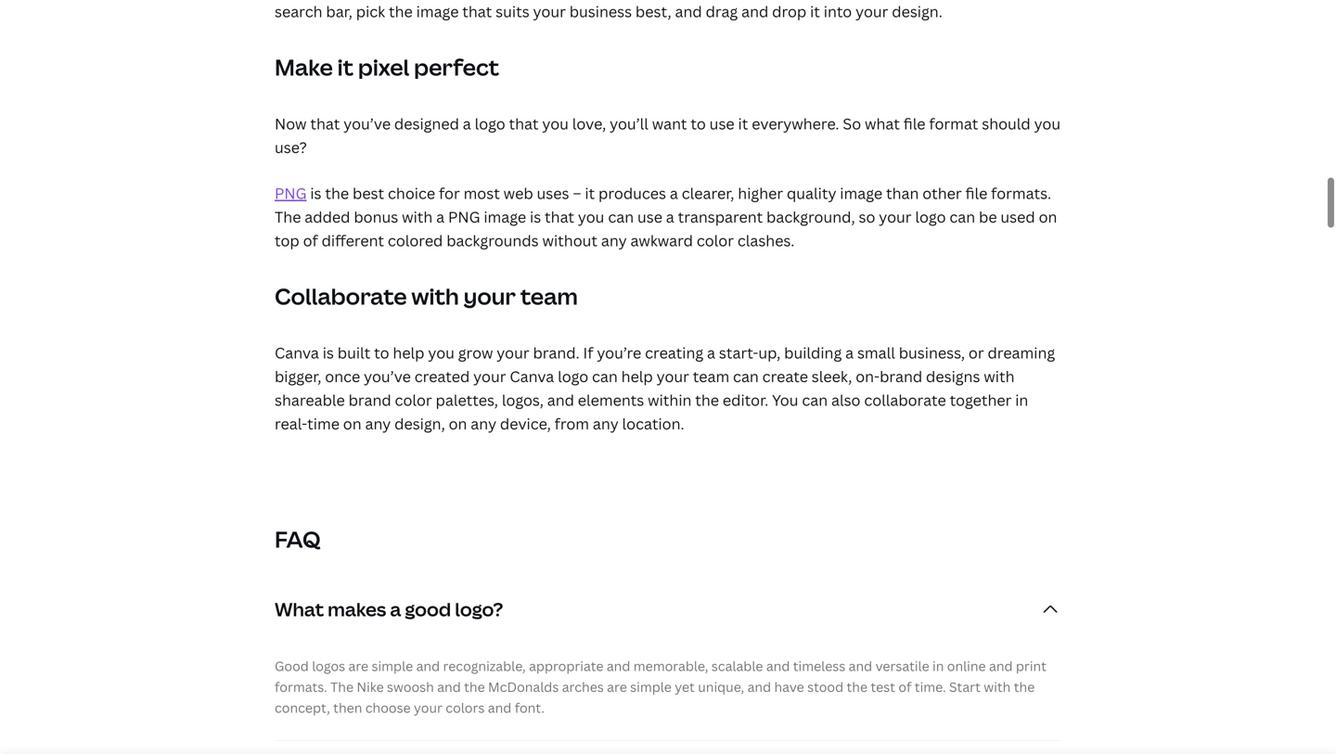 Task type: describe. For each thing, give the bounding box(es) containing it.
0 horizontal spatial png
[[275, 183, 307, 203]]

designed
[[394, 113, 459, 133]]

0 vertical spatial team
[[521, 282, 578, 312]]

swoosh
[[387, 679, 434, 696]]

quality
[[787, 183, 837, 203]]

and left have
[[748, 679, 772, 696]]

used
[[1001, 207, 1036, 227]]

png inside is the best choice for most web uses – it produces a clearer, higher quality image than other file formats. the added bonus with a png image is that you can use a transparent background, so your logo can be used on top of different colored backgrounds without any awkward color clashes.
[[448, 207, 480, 227]]

to inside now that you've designed a logo that you love, you'll want to use it everywhere. so what file format should you use?
[[691, 113, 706, 133]]

together
[[950, 390, 1012, 410]]

the inside canva is built to help you grow your brand. if you're creating a start-up, building a small business, or dreaming bigger, once you've created your canva logo can help your team can create sleek, on-brand designs with shareable brand color palettes, logos, and elements within the editor. you can also collaborate together in real-time on any design, on any device, from any location.
[[696, 390, 720, 410]]

higher
[[738, 183, 784, 203]]

logos,
[[502, 390, 544, 410]]

with inside canva is built to help you grow your brand. if you're creating a start-up, building a small business, or dreaming bigger, once you've created your canva logo can help your team can create sleek, on-brand designs with shareable brand color palettes, logos, and elements within the editor. you can also collaborate together in real-time on any design, on any device, from any location.
[[984, 367, 1015, 387]]

palettes,
[[436, 390, 499, 410]]

any inside is the best choice for most web uses – it produces a clearer, higher quality image than other file formats. the added bonus with a png image is that you can use a transparent background, so your logo can be used on top of different colored backgrounds without any awkward color clashes.
[[601, 231, 627, 251]]

and inside canva is built to help you grow your brand. if you're creating a start-up, building a small business, or dreaming bigger, once you've created your canva logo can help your team can create sleek, on-brand designs with shareable brand color palettes, logos, and elements within the editor. you can also collaborate together in real-time on any design, on any device, from any location.
[[548, 390, 575, 410]]

be
[[979, 207, 998, 227]]

can up elements
[[592, 367, 618, 387]]

0 horizontal spatial help
[[393, 343, 425, 363]]

best
[[353, 183, 384, 203]]

0 horizontal spatial is
[[310, 183, 322, 203]]

it inside now that you've designed a logo that you love, you'll want to use it everywhere. so what file format should you use?
[[739, 113, 749, 133]]

the left "test"
[[847, 679, 868, 696]]

or
[[969, 343, 985, 363]]

choice
[[388, 183, 435, 203]]

with down 'colored'
[[412, 282, 459, 312]]

colored
[[388, 231, 443, 251]]

what makes a good logo?
[[275, 597, 503, 622]]

unique,
[[698, 679, 745, 696]]

from
[[555, 414, 590, 434]]

so
[[843, 113, 862, 133]]

have
[[775, 679, 805, 696]]

and right appropriate
[[607, 658, 631, 675]]

added
[[305, 207, 350, 227]]

transparent
[[678, 207, 763, 227]]

uses
[[537, 183, 570, 203]]

editor.
[[723, 390, 769, 410]]

creating
[[645, 343, 704, 363]]

start-
[[719, 343, 759, 363]]

location.
[[623, 414, 685, 434]]

building
[[785, 343, 842, 363]]

the inside good logos are simple and recognizable, appropriate and memorable, scalable and timeless and versatile in online and print formats. the nike swoosh and the mcdonalds arches are simple yet unique, and have stood the test of time. start with the concept, then choose your colors and font.
[[331, 679, 354, 696]]

your inside is the best choice for most web uses – it produces a clearer, higher quality image than other file formats. the added bonus with a png image is that you can use a transparent background, so your logo can be used on top of different colored backgrounds without any awkward color clashes.
[[879, 207, 912, 227]]

1 horizontal spatial that
[[509, 113, 539, 133]]

1 horizontal spatial on
[[449, 414, 467, 434]]

collaborate with your team
[[275, 282, 578, 312]]

good
[[405, 597, 451, 622]]

now
[[275, 113, 307, 133]]

logo?
[[455, 597, 503, 622]]

what
[[865, 113, 900, 133]]

you inside canva is built to help you grow your brand. if you're creating a start-up, building a small business, or dreaming bigger, once you've created your canva logo can help your team can create sleek, on-brand designs with shareable brand color palettes, logos, and elements within the editor. you can also collaborate together in real-time on any design, on any device, from any location.
[[428, 343, 455, 363]]

logos
[[312, 658, 345, 675]]

make it pixel perfect
[[275, 52, 500, 82]]

you left love,
[[543, 113, 569, 133]]

if
[[584, 343, 594, 363]]

memorable,
[[634, 658, 709, 675]]

pixel
[[358, 52, 410, 82]]

awkward
[[631, 231, 693, 251]]

nike
[[357, 679, 384, 696]]

0 vertical spatial brand
[[880, 367, 923, 387]]

makes
[[328, 597, 386, 622]]

recognizable,
[[443, 658, 526, 675]]

use inside now that you've designed a logo that you love, you'll want to use it everywhere. so what file format should you use?
[[710, 113, 735, 133]]

you inside is the best choice for most web uses – it produces a clearer, higher quality image than other file formats. the added bonus with a png image is that you can use a transparent background, so your logo can be used on top of different colored backgrounds without any awkward color clashes.
[[578, 207, 605, 227]]

you've inside now that you've designed a logo that you love, you'll want to use it everywhere. so what file format should you use?
[[344, 113, 391, 133]]

use inside is the best choice for most web uses – it produces a clearer, higher quality image than other file formats. the added bonus with a png image is that you can use a transparent background, so your logo can be used on top of different colored backgrounds without any awkward color clashes.
[[638, 207, 663, 227]]

make
[[275, 52, 333, 82]]

bigger,
[[275, 367, 322, 387]]

online
[[948, 658, 986, 675]]

what makes a good logo? button
[[275, 577, 1062, 643]]

now that you've designed a logo that you love, you'll want to use it everywhere. so what file format should you use?
[[275, 113, 1061, 157]]

collaborate
[[275, 282, 407, 312]]

can left be at the right top
[[950, 207, 976, 227]]

most
[[464, 183, 500, 203]]

bonus
[[354, 207, 398, 227]]

perfect
[[414, 52, 500, 82]]

color inside is the best choice for most web uses – it produces a clearer, higher quality image than other file formats. the added bonus with a png image is that you can use a transparent background, so your logo can be used on top of different colored backgrounds without any awkward color clashes.
[[697, 231, 734, 251]]

logo inside is the best choice for most web uses – it produces a clearer, higher quality image than other file formats. the added bonus with a png image is that you can use a transparent background, so your logo can be used on top of different colored backgrounds without any awkward color clashes.
[[916, 207, 946, 227]]

web
[[504, 183, 533, 203]]

also
[[832, 390, 861, 410]]

collaborate
[[865, 390, 947, 410]]

mcdonalds
[[488, 679, 559, 696]]

a left the start-
[[707, 343, 716, 363]]

0 horizontal spatial that
[[310, 113, 340, 133]]

format
[[930, 113, 979, 133]]

and left font.
[[488, 699, 512, 717]]

canva is built to help you grow your brand. if you're creating a start-up, building a small business, or dreaming bigger, once you've created your canva logo can help your team can create sleek, on-brand designs with shareable brand color palettes, logos, and elements within the editor. you can also collaborate together in real-time on any design, on any device, from any location.
[[275, 343, 1056, 434]]

design,
[[395, 414, 445, 434]]

formats. inside good logos are simple and recognizable, appropriate and memorable, scalable and timeless and versatile in online and print formats. the nike swoosh and the mcdonalds arches are simple yet unique, and have stood the test of time. start with the concept, then choose your colors and font.
[[275, 679, 327, 696]]

backgrounds
[[447, 231, 539, 251]]

and up have
[[767, 658, 790, 675]]

clashes.
[[738, 231, 795, 251]]

brand.
[[533, 343, 580, 363]]

different
[[322, 231, 384, 251]]

love,
[[573, 113, 606, 133]]

and up colors
[[437, 679, 461, 696]]

other
[[923, 183, 962, 203]]

concept,
[[275, 699, 330, 717]]

a inside dropdown button
[[390, 597, 401, 622]]

stood
[[808, 679, 844, 696]]

of inside is the best choice for most web uses – it produces a clearer, higher quality image than other file formats. the added bonus with a png image is that you can use a transparent background, so your logo can be used on top of different colored backgrounds without any awkward color clashes.
[[303, 231, 318, 251]]

produces
[[599, 183, 667, 203]]

shareable
[[275, 390, 345, 410]]

that inside is the best choice for most web uses – it produces a clearer, higher quality image than other file formats. the added bonus with a png image is that you can use a transparent background, so your logo can be used on top of different colored backgrounds without any awkward color clashes.
[[545, 207, 575, 227]]

on-
[[856, 367, 880, 387]]

test
[[871, 679, 896, 696]]

it inside is the best choice for most web uses – it produces a clearer, higher quality image than other file formats. the added bonus with a png image is that you can use a transparent background, so your logo can be used on top of different colored backgrounds without any awkward color clashes.
[[585, 183, 595, 203]]

real-
[[275, 414, 307, 434]]

you'll
[[610, 113, 649, 133]]

file inside is the best choice for most web uses – it produces a clearer, higher quality image than other file formats. the added bonus with a png image is that you can use a transparent background, so your logo can be used on top of different colored backgrounds without any awkward color clashes.
[[966, 183, 988, 203]]

within
[[648, 390, 692, 410]]

the inside is the best choice for most web uses – it produces a clearer, higher quality image than other file formats. the added bonus with a png image is that you can use a transparent background, so your logo can be used on top of different colored backgrounds without any awkward color clashes.
[[325, 183, 349, 203]]

a up awkward
[[666, 207, 675, 227]]

0 horizontal spatial brand
[[349, 390, 391, 410]]

you've inside canva is built to help you grow your brand. if you're creating a start-up, building a small business, or dreaming bigger, once you've created your canva logo can help your team can create sleek, on-brand designs with shareable brand color palettes, logos, and elements within the editor. you can also collaborate together in real-time on any design, on any device, from any location.
[[364, 367, 411, 387]]

faq
[[275, 524, 321, 555]]

any down palettes,
[[471, 414, 497, 434]]



Task type: vqa. For each thing, say whether or not it's contained in the screenshot.
color in Canva is built to help you grow your brand. If you're creating a start-up, building a small business, or dreaming bigger, once you've created your Canva logo can help your team can create sleek, on-brand designs with shareable brand color palettes, logos, and elements within the editor. You can also collaborate together in real-time on any design, on any device, from any location.
yes



Task type: locate. For each thing, give the bounding box(es) containing it.
0 vertical spatial color
[[697, 231, 734, 251]]

clearer,
[[682, 183, 735, 203]]

of
[[303, 231, 318, 251], [899, 679, 912, 696]]

is inside canva is built to help you grow your brand. if you're creating a start-up, building a small business, or dreaming bigger, once you've created your canva logo can help your team can create sleek, on-brand designs with shareable brand color palettes, logos, and elements within the editor. you can also collaborate together in real-time on any design, on any device, from any location.
[[323, 343, 334, 363]]

are up nike
[[349, 658, 369, 675]]

0 vertical spatial png
[[275, 183, 307, 203]]

1 vertical spatial of
[[899, 679, 912, 696]]

–
[[573, 183, 582, 203]]

the down print at the bottom right of the page
[[1014, 679, 1035, 696]]

1 horizontal spatial of
[[899, 679, 912, 696]]

you right should
[[1035, 113, 1061, 133]]

in right together
[[1016, 390, 1029, 410]]

1 vertical spatial it
[[739, 113, 749, 133]]

0 horizontal spatial in
[[933, 658, 945, 675]]

use
[[710, 113, 735, 133], [638, 207, 663, 227]]

1 horizontal spatial use
[[710, 113, 735, 133]]

your down grow
[[474, 367, 506, 387]]

1 horizontal spatial help
[[622, 367, 653, 387]]

for
[[439, 183, 460, 203]]

0 vertical spatial use
[[710, 113, 735, 133]]

2 horizontal spatial on
[[1039, 207, 1058, 227]]

color
[[697, 231, 734, 251], [395, 390, 432, 410]]

on right used on the right
[[1039, 207, 1058, 227]]

the up top
[[275, 207, 301, 227]]

want
[[652, 113, 687, 133]]

a left clearer,
[[670, 183, 679, 203]]

canva up bigger,
[[275, 343, 319, 363]]

and up "test"
[[849, 658, 873, 675]]

than
[[887, 183, 919, 203]]

is right "png" link
[[310, 183, 322, 203]]

you
[[543, 113, 569, 133], [1035, 113, 1061, 133], [578, 207, 605, 227], [428, 343, 455, 363]]

it right –
[[585, 183, 595, 203]]

formats. up used on the right
[[992, 183, 1052, 203]]

time
[[307, 414, 340, 434]]

color inside canva is built to help you grow your brand. if you're creating a start-up, building a small business, or dreaming bigger, once you've created your canva logo can help your team can create sleek, on-brand designs with shareable brand color palettes, logos, and elements within the editor. you can also collaborate together in real-time on any design, on any device, from any location.
[[395, 390, 432, 410]]

0 horizontal spatial use
[[638, 207, 663, 227]]

1 vertical spatial brand
[[349, 390, 391, 410]]

to inside canva is built to help you grow your brand. if you're creating a start-up, building a small business, or dreaming bigger, once you've created your canva logo can help your team can create sleek, on-brand designs with shareable brand color palettes, logos, and elements within the editor. you can also collaborate together in real-time on any design, on any device, from any location.
[[374, 343, 390, 363]]

2 vertical spatial logo
[[558, 367, 589, 387]]

you're
[[597, 343, 642, 363]]

0 vertical spatial it
[[338, 52, 354, 82]]

logo down if
[[558, 367, 589, 387]]

image up so
[[840, 183, 883, 203]]

1 vertical spatial color
[[395, 390, 432, 410]]

color up design,
[[395, 390, 432, 410]]

0 horizontal spatial are
[[349, 658, 369, 675]]

2 horizontal spatial logo
[[916, 207, 946, 227]]

0 horizontal spatial of
[[303, 231, 318, 251]]

use?
[[275, 137, 307, 157]]

should
[[982, 113, 1031, 133]]

the
[[275, 207, 301, 227], [331, 679, 354, 696]]

0 horizontal spatial logo
[[475, 113, 506, 133]]

the up added
[[325, 183, 349, 203]]

you've down built
[[364, 367, 411, 387]]

team down the start-
[[693, 367, 730, 387]]

is
[[310, 183, 322, 203], [530, 207, 541, 227], [323, 343, 334, 363]]

1 horizontal spatial formats.
[[992, 183, 1052, 203]]

png
[[275, 183, 307, 203], [448, 207, 480, 227]]

file right what
[[904, 113, 926, 133]]

2 horizontal spatial that
[[545, 207, 575, 227]]

0 horizontal spatial it
[[338, 52, 354, 82]]

1 vertical spatial formats.
[[275, 679, 327, 696]]

team up brand.
[[521, 282, 578, 312]]

1 horizontal spatial are
[[607, 679, 627, 696]]

0 vertical spatial of
[[303, 231, 318, 251]]

and left print at the bottom right of the page
[[990, 658, 1013, 675]]

team inside canva is built to help you grow your brand. if you're creating a start-up, building a small business, or dreaming bigger, once you've created your canva logo can help your team can create sleek, on-brand designs with shareable brand color palettes, logos, and elements within the editor. you can also collaborate together in real-time on any design, on any device, from any location.
[[693, 367, 730, 387]]

yet
[[675, 679, 695, 696]]

0 vertical spatial is
[[310, 183, 322, 203]]

print
[[1016, 658, 1047, 675]]

your down backgrounds
[[464, 282, 516, 312]]

logo down other
[[916, 207, 946, 227]]

any left design,
[[365, 414, 391, 434]]

1 horizontal spatial canva
[[510, 367, 554, 387]]

1 vertical spatial simple
[[631, 679, 672, 696]]

help
[[393, 343, 425, 363], [622, 367, 653, 387]]

time.
[[915, 679, 947, 696]]

png link
[[275, 183, 307, 203]]

in
[[1016, 390, 1029, 410], [933, 658, 945, 675]]

you down –
[[578, 207, 605, 227]]

your inside good logos are simple and recognizable, appropriate and memorable, scalable and timeless and versatile in online and print formats. the nike swoosh and the mcdonalds arches are simple yet unique, and have stood the test of time. start with the concept, then choose your colors and font.
[[414, 699, 443, 717]]

with right 'start'
[[984, 679, 1011, 696]]

created
[[415, 367, 470, 387]]

can down sleek,
[[802, 390, 828, 410]]

logo inside canva is built to help you grow your brand. if you're creating a start-up, building a small business, or dreaming bigger, once you've created your canva logo can help your team can create sleek, on-brand designs with shareable brand color palettes, logos, and elements within the editor. you can also collaborate together in real-time on any design, on any device, from any location.
[[558, 367, 589, 387]]

1 vertical spatial help
[[622, 367, 653, 387]]

use right want
[[710, 113, 735, 133]]

you up created
[[428, 343, 455, 363]]

a left good
[[390, 597, 401, 622]]

everywhere.
[[752, 113, 840, 133]]

so
[[859, 207, 876, 227]]

create
[[763, 367, 809, 387]]

1 horizontal spatial in
[[1016, 390, 1029, 410]]

good
[[275, 658, 309, 675]]

to
[[691, 113, 706, 133], [374, 343, 390, 363]]

0 vertical spatial the
[[275, 207, 301, 227]]

2 horizontal spatial it
[[739, 113, 749, 133]]

a inside now that you've designed a logo that you love, you'll want to use it everywhere. so what file format should you use?
[[463, 113, 471, 133]]

1 horizontal spatial file
[[966, 183, 988, 203]]

you've down pixel
[[344, 113, 391, 133]]

2 vertical spatial is
[[323, 343, 334, 363]]

1 vertical spatial you've
[[364, 367, 411, 387]]

a down for
[[436, 207, 445, 227]]

without
[[543, 231, 598, 251]]

a right the designed
[[463, 113, 471, 133]]

that right now
[[310, 113, 340, 133]]

on down palettes,
[[449, 414, 467, 434]]

1 vertical spatial to
[[374, 343, 390, 363]]

the inside is the best choice for most web uses – it produces a clearer, higher quality image than other file formats. the added bonus with a png image is that you can use a transparent background, so your logo can be used on top of different colored backgrounds without any awkward color clashes.
[[275, 207, 301, 227]]

1 horizontal spatial team
[[693, 367, 730, 387]]

1 vertical spatial canva
[[510, 367, 554, 387]]

it left pixel
[[338, 52, 354, 82]]

color down transparent
[[697, 231, 734, 251]]

1 horizontal spatial the
[[331, 679, 354, 696]]

is down web
[[530, 207, 541, 227]]

timeless
[[794, 658, 846, 675]]

formats. inside is the best choice for most web uses – it produces a clearer, higher quality image than other file formats. the added bonus with a png image is that you can use a transparent background, so your logo can be used on top of different colored backgrounds without any awkward color clashes.
[[992, 183, 1052, 203]]

0 horizontal spatial image
[[484, 207, 527, 227]]

1 vertical spatial file
[[966, 183, 988, 203]]

to right built
[[374, 343, 390, 363]]

that
[[310, 113, 340, 133], [509, 113, 539, 133], [545, 207, 575, 227]]

use up awkward
[[638, 207, 663, 227]]

then
[[333, 699, 362, 717]]

0 horizontal spatial on
[[343, 414, 362, 434]]

any right without
[[601, 231, 627, 251]]

0 horizontal spatial color
[[395, 390, 432, 410]]

of right top
[[303, 231, 318, 251]]

with up 'colored'
[[402, 207, 433, 227]]

dreaming
[[988, 343, 1056, 363]]

2 vertical spatial it
[[585, 183, 595, 203]]

on
[[1039, 207, 1058, 227], [343, 414, 362, 434], [449, 414, 467, 434]]

with inside is the best choice for most web uses – it produces a clearer, higher quality image than other file formats. the added bonus with a png image is that you can use a transparent background, so your logo can be used on top of different colored backgrounds without any awkward color clashes.
[[402, 207, 433, 227]]

1 vertical spatial use
[[638, 207, 663, 227]]

logo right the designed
[[475, 113, 506, 133]]

1 vertical spatial is
[[530, 207, 541, 227]]

1 horizontal spatial logo
[[558, 367, 589, 387]]

1 vertical spatial png
[[448, 207, 480, 227]]

that down uses
[[545, 207, 575, 227]]

and up from
[[548, 390, 575, 410]]

up,
[[759, 343, 781, 363]]

choose
[[366, 699, 411, 717]]

versatile
[[876, 658, 930, 675]]

sleek,
[[812, 367, 853, 387]]

image up backgrounds
[[484, 207, 527, 227]]

file inside now that you've designed a logo that you love, you'll want to use it everywhere. so what file format should you use?
[[904, 113, 926, 133]]

your
[[879, 207, 912, 227], [464, 282, 516, 312], [497, 343, 530, 363], [474, 367, 506, 387], [657, 367, 690, 387], [414, 699, 443, 717]]

1 vertical spatial in
[[933, 658, 945, 675]]

a
[[463, 113, 471, 133], [670, 183, 679, 203], [436, 207, 445, 227], [666, 207, 675, 227], [707, 343, 716, 363], [846, 343, 854, 363], [390, 597, 401, 622]]

help down you're
[[622, 367, 653, 387]]

0 vertical spatial formats.
[[992, 183, 1052, 203]]

1 horizontal spatial image
[[840, 183, 883, 203]]

are right arches
[[607, 679, 627, 696]]

1 vertical spatial are
[[607, 679, 627, 696]]

formats.
[[992, 183, 1052, 203], [275, 679, 327, 696]]

it left 'everywhere.'
[[739, 113, 749, 133]]

any down elements
[[593, 414, 619, 434]]

brand up collaborate
[[880, 367, 923, 387]]

0 vertical spatial you've
[[344, 113, 391, 133]]

1 horizontal spatial color
[[697, 231, 734, 251]]

0 horizontal spatial canva
[[275, 343, 319, 363]]

1 horizontal spatial brand
[[880, 367, 923, 387]]

1 horizontal spatial to
[[691, 113, 706, 133]]

arches
[[562, 679, 604, 696]]

with
[[402, 207, 433, 227], [412, 282, 459, 312], [984, 367, 1015, 387], [984, 679, 1011, 696]]

is the best choice for most web uses – it produces a clearer, higher quality image than other file formats. the added bonus with a png image is that you can use a transparent background, so your logo can be used on top of different colored backgrounds without any awkward color clashes.
[[275, 183, 1058, 251]]

the right within
[[696, 390, 720, 410]]

formats. up concept,
[[275, 679, 327, 696]]

logo inside now that you've designed a logo that you love, you'll want to use it everywhere. so what file format should you use?
[[475, 113, 506, 133]]

1 horizontal spatial simple
[[631, 679, 672, 696]]

font.
[[515, 699, 545, 717]]

0 vertical spatial to
[[691, 113, 706, 133]]

business,
[[899, 343, 966, 363]]

image
[[840, 183, 883, 203], [484, 207, 527, 227]]

1 horizontal spatial png
[[448, 207, 480, 227]]

of down the versatile
[[899, 679, 912, 696]]

2 horizontal spatial is
[[530, 207, 541, 227]]

brand down once
[[349, 390, 391, 410]]

0 horizontal spatial simple
[[372, 658, 413, 675]]

on inside is the best choice for most web uses – it produces a clearer, higher quality image than other file formats. the added bonus with a png image is that you can use a transparent background, so your logo can be used on top of different colored backgrounds without any awkward color clashes.
[[1039, 207, 1058, 227]]

simple up swoosh
[[372, 658, 413, 675]]

with inside good logos are simple and recognizable, appropriate and memorable, scalable and timeless and versatile in online and print formats. the nike swoosh and the mcdonalds arches are simple yet unique, and have stood the test of time. start with the concept, then choose your colors and font.
[[984, 679, 1011, 696]]

what
[[275, 597, 324, 622]]

scalable
[[712, 658, 764, 675]]

grow
[[458, 343, 493, 363]]

file up be at the right top
[[966, 183, 988, 203]]

your right grow
[[497, 343, 530, 363]]

and up swoosh
[[416, 658, 440, 675]]

once
[[325, 367, 360, 387]]

0 horizontal spatial file
[[904, 113, 926, 133]]

logo
[[475, 113, 506, 133], [916, 207, 946, 227], [558, 367, 589, 387]]

1 vertical spatial the
[[331, 679, 354, 696]]

to right want
[[691, 113, 706, 133]]

in up the time.
[[933, 658, 945, 675]]

0 horizontal spatial formats.
[[275, 679, 327, 696]]

a left small
[[846, 343, 854, 363]]

0 vertical spatial help
[[393, 343, 425, 363]]

the up colors
[[464, 679, 485, 696]]

designs
[[927, 367, 981, 387]]

of inside good logos are simple and recognizable, appropriate and memorable, scalable and timeless and versatile in online and print formats. the nike swoosh and the mcdonalds arches are simple yet unique, and have stood the test of time. start with the concept, then choose your colors and font.
[[899, 679, 912, 696]]

0 vertical spatial image
[[840, 183, 883, 203]]

png up added
[[275, 183, 307, 203]]

colors
[[446, 699, 485, 717]]

canva up logos,
[[510, 367, 554, 387]]

canva
[[275, 343, 319, 363], [510, 367, 554, 387]]

can up editor.
[[733, 367, 759, 387]]

background,
[[767, 207, 856, 227]]

0 vertical spatial are
[[349, 658, 369, 675]]

1 horizontal spatial is
[[323, 343, 334, 363]]

is left built
[[323, 343, 334, 363]]

simple
[[372, 658, 413, 675], [631, 679, 672, 696]]

in inside good logos are simple and recognizable, appropriate and memorable, scalable and timeless and versatile in online and print formats. the nike swoosh and the mcdonalds arches are simple yet unique, and have stood the test of time. start with the concept, then choose your colors and font.
[[933, 658, 945, 675]]

built
[[338, 343, 371, 363]]

png down for
[[448, 207, 480, 227]]

appropriate
[[529, 658, 604, 675]]

good logos are simple and recognizable, appropriate and memorable, scalable and timeless and versatile in online and print formats. the nike swoosh and the mcdonalds arches are simple yet unique, and have stood the test of time. start with the concept, then choose your colors and font.
[[275, 658, 1047, 717]]

1 vertical spatial team
[[693, 367, 730, 387]]

0 vertical spatial file
[[904, 113, 926, 133]]

0 vertical spatial in
[[1016, 390, 1029, 410]]

with up together
[[984, 367, 1015, 387]]

0 vertical spatial canva
[[275, 343, 319, 363]]

0 vertical spatial simple
[[372, 658, 413, 675]]

0 vertical spatial logo
[[475, 113, 506, 133]]

your down creating at the top
[[657, 367, 690, 387]]

help up created
[[393, 343, 425, 363]]

simple down memorable,
[[631, 679, 672, 696]]

1 vertical spatial logo
[[916, 207, 946, 227]]

the up then
[[331, 679, 354, 696]]

any
[[601, 231, 627, 251], [365, 414, 391, 434], [471, 414, 497, 434], [593, 414, 619, 434]]

your down than at the top of page
[[879, 207, 912, 227]]

your down swoosh
[[414, 699, 443, 717]]

can down produces
[[608, 207, 634, 227]]

0 horizontal spatial the
[[275, 207, 301, 227]]

start
[[950, 679, 981, 696]]

that left love,
[[509, 113, 539, 133]]

the
[[325, 183, 349, 203], [696, 390, 720, 410], [464, 679, 485, 696], [847, 679, 868, 696], [1014, 679, 1035, 696]]

top
[[275, 231, 300, 251]]

0 horizontal spatial team
[[521, 282, 578, 312]]

0 horizontal spatial to
[[374, 343, 390, 363]]

elements
[[578, 390, 645, 410]]

on right time
[[343, 414, 362, 434]]

1 vertical spatial image
[[484, 207, 527, 227]]

in inside canva is built to help you grow your brand. if you're creating a start-up, building a small business, or dreaming bigger, once you've created your canva logo can help your team can create sleek, on-brand designs with shareable brand color palettes, logos, and elements within the editor. you can also collaborate together in real-time on any design, on any device, from any location.
[[1016, 390, 1029, 410]]

1 horizontal spatial it
[[585, 183, 595, 203]]



